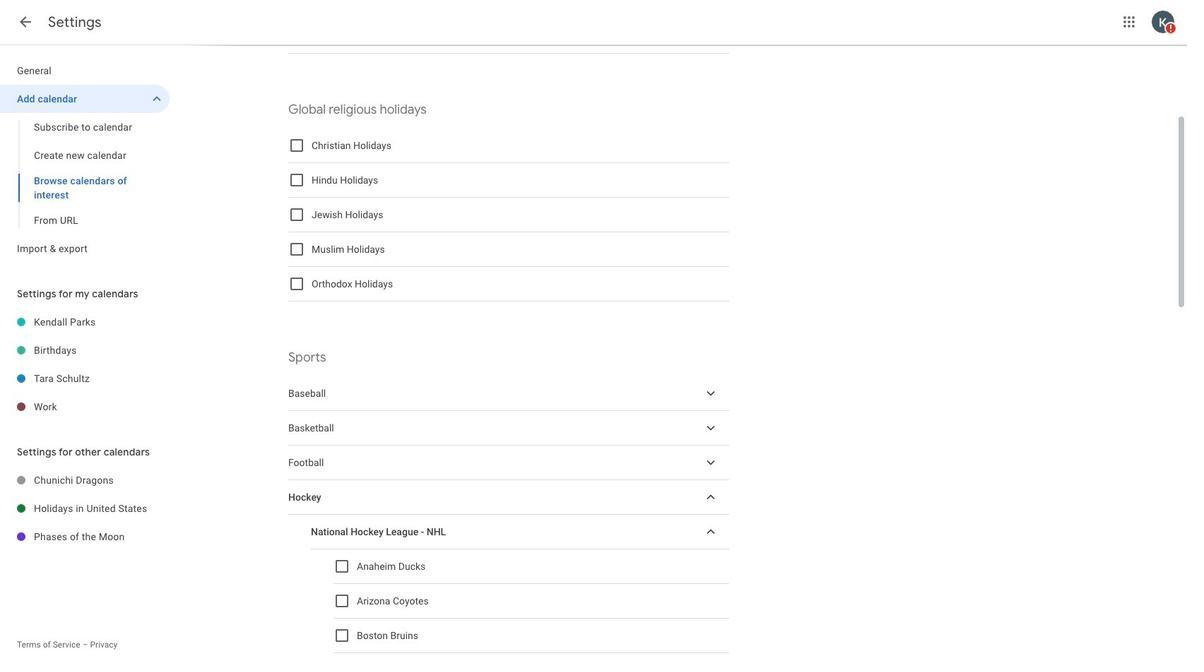 Task type: describe. For each thing, give the bounding box(es) containing it.
phases of the moon tree item
[[0, 523, 170, 551]]

go back image
[[17, 13, 34, 30]]

chunichi dragons tree item
[[0, 466, 170, 495]]

2 tree from the top
[[0, 308, 170, 421]]

3 tree from the top
[[0, 466, 170, 551]]

work tree item
[[0, 393, 170, 421]]

birthdays tree item
[[0, 336, 170, 365]]



Task type: locate. For each thing, give the bounding box(es) containing it.
holidays in united states tree item
[[0, 495, 170, 523]]

0 vertical spatial tree
[[0, 57, 170, 263]]

1 vertical spatial tree
[[0, 308, 170, 421]]

tara schultz tree item
[[0, 365, 170, 393]]

1 tree from the top
[[0, 57, 170, 263]]

group
[[0, 113, 170, 235]]

kendall parks tree item
[[0, 308, 170, 336]]

2 vertical spatial tree
[[0, 466, 170, 551]]

add calendar tree item
[[0, 85, 170, 113]]

heading
[[48, 13, 102, 31]]

tree
[[0, 57, 170, 263], [0, 308, 170, 421], [0, 466, 170, 551]]

tree item
[[288, 19, 729, 54], [288, 377, 729, 411], [288, 411, 729, 446], [288, 446, 729, 481], [288, 481, 729, 515], [311, 515, 729, 550], [334, 654, 729, 657]]



Task type: vqa. For each thing, say whether or not it's contained in the screenshot.
see guest list
no



